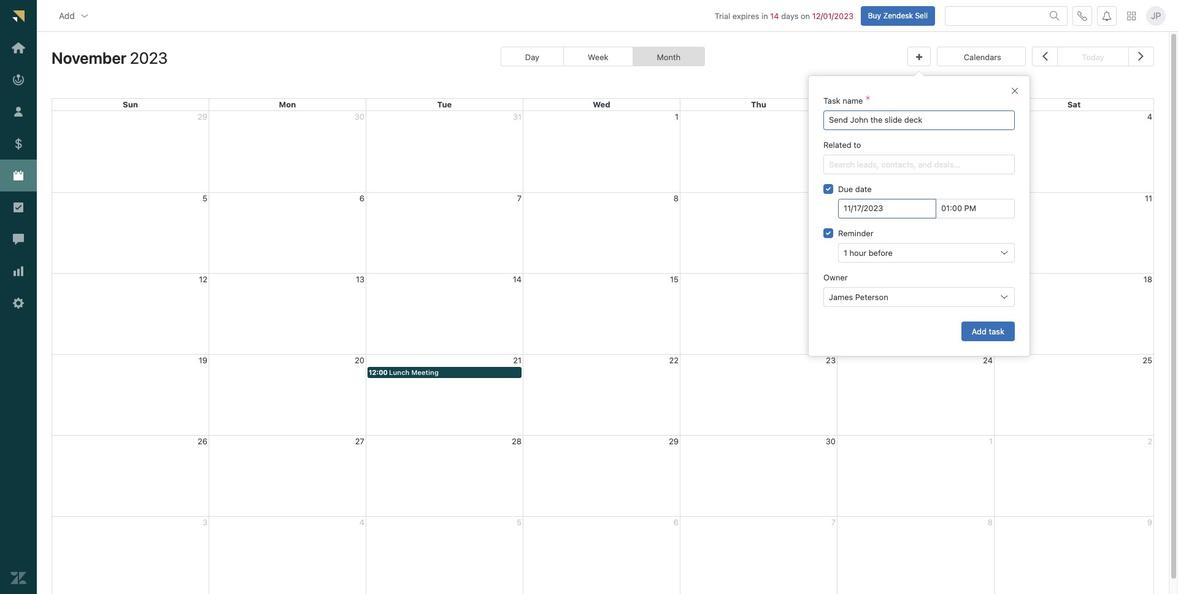 Task type: locate. For each thing, give the bounding box(es) containing it.
1 hour before button
[[838, 243, 1015, 263]]

angle right image
[[1139, 48, 1144, 64]]

expires
[[733, 11, 760, 21]]

calls image
[[1078, 11, 1088, 21]]

22
[[669, 355, 679, 365]]

16
[[827, 274, 836, 284]]

add
[[59, 10, 75, 21], [972, 326, 987, 336]]

add left task
[[972, 326, 987, 336]]

5
[[203, 193, 207, 203]]

related to
[[824, 140, 861, 150]]

days
[[781, 11, 799, 21]]

add inside button
[[59, 10, 75, 21]]

day
[[525, 52, 539, 62]]

1 horizontal spatial 1
[[844, 248, 848, 258]]

add left chevron down icon
[[59, 10, 75, 21]]

add inside button
[[972, 326, 987, 336]]

add task button
[[962, 322, 1015, 341]]

thu
[[751, 99, 766, 109]]

1 vertical spatial 1
[[844, 248, 848, 258]]

18
[[1144, 274, 1153, 284]]

0 horizontal spatial add
[[59, 10, 75, 21]]

add task
[[972, 326, 1005, 336]]

0 vertical spatial add
[[59, 10, 75, 21]]

0 vertical spatial 14
[[770, 11, 779, 21]]

due date
[[838, 184, 872, 194]]

Task name field
[[829, 111, 1010, 129]]

add button
[[49, 3, 99, 28]]

leads,
[[857, 160, 879, 169]]

cancel image
[[1010, 86, 1020, 96]]

12
[[199, 274, 207, 284]]

reminder
[[838, 228, 874, 238]]

plus image
[[916, 53, 923, 61]]

7
[[517, 193, 522, 203]]

and
[[918, 160, 932, 169]]

owner
[[824, 272, 848, 282]]

0 horizontal spatial 1
[[675, 111, 679, 121]]

13
[[356, 274, 365, 284]]

trial expires in 14 days on 12/01/2023
[[715, 11, 854, 21]]

3
[[988, 111, 993, 121]]

1
[[675, 111, 679, 121], [844, 248, 848, 258]]

before
[[869, 248, 893, 258]]

task
[[824, 96, 841, 106]]

1 vertical spatial add
[[972, 326, 987, 336]]

1 for 1 hour before
[[844, 248, 848, 258]]

10
[[984, 193, 993, 203]]

today
[[1082, 52, 1104, 62]]

0 horizontal spatial 14
[[513, 274, 522, 284]]

wed
[[593, 99, 610, 109]]

search leads, contacts, and deals…
[[829, 160, 961, 169]]

1 vertical spatial 14
[[513, 274, 522, 284]]

calendars
[[964, 52, 1001, 62]]

jp button
[[1146, 6, 1166, 26]]

week
[[588, 52, 609, 62]]

bell image
[[1102, 11, 1112, 21]]

14
[[770, 11, 779, 21], [513, 274, 522, 284]]

0 vertical spatial 1
[[675, 111, 679, 121]]

2023
[[130, 49, 168, 67]]

20
[[355, 355, 365, 365]]

23
[[826, 355, 836, 365]]

25
[[1143, 355, 1153, 365]]

1 horizontal spatial 14
[[770, 11, 779, 21]]

8
[[674, 193, 679, 203]]

2
[[831, 111, 836, 121]]

fri
[[911, 99, 921, 109]]

to
[[854, 140, 861, 150]]

buy zendesk sell
[[868, 11, 928, 20]]

zendesk products image
[[1127, 11, 1136, 20]]

1 horizontal spatial add
[[972, 326, 987, 336]]

jp
[[1151, 10, 1161, 21]]

zendesk image
[[10, 570, 26, 586]]

november
[[52, 49, 126, 67]]

1 inside button
[[844, 248, 848, 258]]

on
[[801, 11, 810, 21]]

search image
[[1050, 11, 1060, 21]]



Task type: describe. For each thing, give the bounding box(es) containing it.
MM/DD/YYYY field
[[844, 199, 931, 218]]

11
[[1145, 193, 1153, 203]]

19
[[199, 355, 207, 365]]

search
[[829, 160, 855, 169]]

27
[[355, 436, 365, 446]]

meeting
[[411, 368, 439, 376]]

due
[[838, 184, 853, 194]]

james peterson button
[[824, 287, 1015, 307]]

29
[[669, 436, 679, 446]]

sun
[[123, 99, 138, 109]]

28
[[512, 436, 522, 446]]

lunch
[[389, 368, 410, 376]]

HH:MM field
[[941, 199, 1010, 218]]

Search leads, contacts, and deals… field
[[829, 155, 1010, 174]]

12/01/2023
[[812, 11, 854, 21]]

related
[[824, 140, 852, 150]]

sat
[[1068, 99, 1081, 109]]

mon
[[279, 99, 296, 109]]

james peterson
[[829, 292, 889, 302]]

30
[[826, 436, 836, 446]]

buy zendesk sell button
[[861, 6, 935, 26]]

1 hour before
[[844, 248, 893, 258]]

9
[[831, 193, 836, 203]]

deals…
[[934, 160, 961, 169]]

26
[[198, 436, 207, 446]]

12:00 lunch meeting
[[369, 368, 439, 376]]

asterisk image
[[866, 96, 871, 106]]

november 2023
[[52, 49, 168, 67]]

tue
[[437, 99, 452, 109]]

name
[[843, 96, 863, 106]]

angle left image
[[1042, 48, 1048, 64]]

sell
[[915, 11, 928, 20]]

james
[[829, 292, 853, 302]]

6
[[360, 193, 365, 203]]

12:00
[[369, 368, 388, 376]]

task
[[989, 326, 1005, 336]]

add for add task
[[972, 326, 987, 336]]

trial
[[715, 11, 731, 21]]

zendesk
[[883, 11, 913, 20]]

4
[[1147, 111, 1153, 121]]

task name
[[824, 96, 863, 106]]

hour
[[850, 248, 867, 258]]

contacts,
[[882, 160, 916, 169]]

add for add
[[59, 10, 75, 21]]

24
[[983, 355, 993, 365]]

1 for 1
[[675, 111, 679, 121]]

in
[[762, 11, 768, 21]]

date
[[855, 184, 872, 194]]

peterson
[[855, 292, 889, 302]]

buy
[[868, 11, 881, 20]]

15
[[670, 274, 679, 284]]

21
[[513, 355, 522, 365]]

chevron down image
[[80, 11, 89, 21]]



Task type: vqa. For each thing, say whether or not it's contained in the screenshot.
topmost Attribute
no



